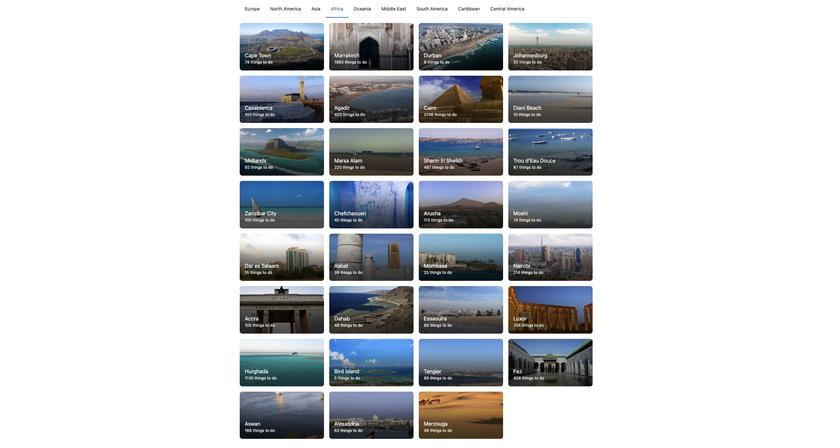 Task type: locate. For each thing, give the bounding box(es) containing it.
do inside moshi 74 things to do
[[537, 218, 541, 223]]

casablanca 103 things to do
[[245, 105, 275, 117]]

europe button
[[240, 0, 265, 17]]

things down 'tangier'
[[430, 376, 442, 381]]

things inside mombasa 25 things to do
[[430, 270, 441, 275]]

america inside "button"
[[507, 6, 525, 12]]

south america button
[[412, 0, 453, 17]]

do inside the dahab 48 things to do
[[358, 323, 363, 328]]

do for casablanca
[[270, 112, 275, 117]]

to inside aswan 188 things to do
[[265, 429, 269, 434]]

things for arusha
[[431, 218, 443, 223]]

things down chefchaouen
[[341, 218, 352, 223]]

america right central
[[507, 6, 525, 12]]

things inside johannesburg 20 things to do
[[520, 60, 531, 65]]

things inside the dahab 48 things to do
[[341, 323, 352, 328]]

things down cape at top
[[251, 60, 262, 65]]

things down midlands
[[251, 165, 262, 170]]

1 horizontal spatial america
[[430, 6, 448, 12]]

rabat
[[335, 263, 348, 269]]

do for cairo
[[452, 112, 457, 117]]

to inside agadir 403 things to do
[[356, 112, 359, 117]]

things down trou
[[520, 165, 531, 170]]

things inside durban 8 things to do
[[428, 60, 439, 65]]

caribbean button
[[453, 0, 485, 17]]

africa
[[331, 6, 343, 12]]

nairobi
[[514, 263, 531, 269]]

to inside alexandria 63 things to do
[[353, 429, 357, 434]]

to inside "luxor 708 things to do"
[[535, 323, 538, 328]]

do for midlands
[[268, 165, 273, 170]]

oceania button
[[349, 0, 376, 17]]

arusha 113 things to do
[[424, 211, 453, 223]]

things down zanzibar
[[253, 218, 264, 223]]

things for hurghada
[[255, 376, 266, 381]]

things right 408 at the right of page
[[522, 376, 534, 381]]

3 america from the left
[[507, 6, 525, 12]]

1 horizontal spatial 74
[[514, 218, 518, 223]]

do for aswan
[[270, 429, 275, 434]]

things down luxor
[[522, 323, 533, 328]]

tangier image
[[419, 339, 503, 387]]

things down alexandria
[[341, 429, 352, 434]]

aswan image
[[240, 392, 324, 439]]

do inside nairobi 214 things to do
[[539, 270, 544, 275]]

things inside zanzibar city 100 things to do
[[253, 218, 264, 223]]

south
[[417, 6, 429, 12]]

do inside alexandria 63 things to do
[[358, 429, 363, 434]]

essaouira image
[[419, 287, 503, 334]]

to inside moshi 74 things to do
[[532, 218, 536, 223]]

do for moshi
[[537, 218, 541, 223]]

zanzibar
[[245, 211, 266, 216]]

tab list
[[240, 0, 593, 18]]

do inside merzouga 46 things to do
[[448, 429, 452, 434]]

middle east button
[[376, 0, 412, 17]]

to inside the casablanca 103 things to do
[[265, 112, 269, 117]]

central america button
[[485, 0, 530, 17]]

things inside cape town 74 things to do
[[251, 60, 262, 65]]

do inside essaouira 66 things to do
[[448, 323, 452, 328]]

durban 8 things to do
[[424, 52, 450, 65]]

do for marrakesh
[[362, 60, 367, 65]]

midlands 92 things to do
[[245, 158, 273, 170]]

708
[[514, 323, 521, 328]]

things inside hurghada 1135 things to do
[[255, 376, 266, 381]]

do inside sharm el sheikh 487 things to do
[[450, 165, 455, 170]]

things inside aswan 188 things to do
[[253, 429, 264, 434]]

america
[[284, 6, 301, 12], [430, 6, 448, 12], [507, 6, 525, 12]]

to inside arusha 113 things to do
[[444, 218, 448, 223]]

2 horizontal spatial america
[[507, 6, 525, 12]]

8
[[424, 60, 427, 65]]

87
[[514, 165, 518, 170]]

0 horizontal spatial america
[[284, 6, 301, 12]]

bird island image
[[329, 339, 414, 387]]

things inside the chefchaouen 40 things to do
[[341, 218, 352, 223]]

to for marrakesh
[[358, 60, 361, 65]]

things down the accra
[[253, 323, 264, 328]]

mombasa image
[[419, 234, 503, 281]]

rabat image
[[329, 234, 414, 281]]

south america
[[417, 6, 448, 12]]

to for moshi
[[532, 218, 536, 223]]

things inside tangier 89 things to do
[[430, 376, 442, 381]]

to inside nairobi 214 things to do
[[534, 270, 538, 275]]

do inside cairo 3706 things to do
[[452, 112, 457, 117]]

do inside bird island 5 things to do
[[355, 376, 360, 381]]

0 vertical spatial 74
[[245, 60, 249, 65]]

things for aswan
[[253, 429, 264, 434]]

to inside merzouga 46 things to do
[[443, 429, 447, 434]]

do for alexandria
[[358, 429, 363, 434]]

to inside the fez 408 things to do
[[535, 376, 539, 381]]

things for cairo
[[435, 112, 446, 117]]

do inside durban 8 things to do
[[445, 60, 450, 65]]

things inside arusha 113 things to do
[[431, 218, 443, 223]]

to inside tangier 89 things to do
[[443, 376, 447, 381]]

alexandria image
[[329, 392, 414, 439]]

to inside johannesburg 20 things to do
[[532, 60, 536, 65]]

do inside the casablanca 103 things to do
[[270, 112, 275, 117]]

things for luxor
[[522, 323, 533, 328]]

cairo 3706 things to do
[[424, 105, 457, 117]]

things inside bird island 5 things to do
[[338, 376, 350, 381]]

do inside accra 105 things to do
[[270, 323, 275, 328]]

things down aswan
[[253, 429, 264, 434]]

tab list containing europe
[[240, 0, 593, 18]]

fez 408 things to do
[[514, 369, 544, 381]]

1135
[[245, 376, 253, 381]]

do inside aswan 188 things to do
[[270, 429, 275, 434]]

things down dahab
[[341, 323, 352, 328]]

do for durban
[[445, 60, 450, 65]]

do inside rabat 39 things to do
[[358, 270, 363, 275]]

0 horizontal spatial 74
[[245, 60, 249, 65]]

25
[[424, 270, 429, 275]]

things for tangier
[[430, 376, 442, 381]]

things down "el"
[[432, 165, 444, 170]]

sharm el sheikh image
[[419, 128, 503, 176]]

to inside zanzibar city 100 things to do
[[265, 218, 269, 223]]

things inside the fez 408 things to do
[[522, 376, 534, 381]]

diani
[[514, 105, 526, 111]]

alam
[[350, 158, 362, 164]]

to inside accra 105 things to do
[[265, 323, 269, 328]]

things for nairobi
[[521, 270, 533, 275]]

74
[[245, 60, 249, 65], [514, 218, 518, 223]]

do for mombasa
[[447, 270, 452, 275]]

to inside durban 8 things to do
[[440, 60, 444, 65]]

things down merzouga
[[430, 429, 442, 434]]

things down es
[[250, 270, 262, 275]]

do inside the chefchaouen 40 things to do
[[358, 218, 363, 223]]

do inside dar es salaam 15 things to do
[[268, 270, 272, 275]]

to inside the chefchaouen 40 things to do
[[353, 218, 357, 223]]

48
[[335, 323, 340, 328]]

89
[[424, 376, 429, 381]]

things inside cairo 3706 things to do
[[435, 112, 446, 117]]

things for merzouga
[[430, 429, 442, 434]]

things down durban
[[428, 60, 439, 65]]

do inside arusha 113 things to do
[[449, 218, 453, 223]]

do inside johannesburg 20 things to do
[[537, 60, 542, 65]]

things inside "luxor 708 things to do"
[[522, 323, 533, 328]]

do inside tangier 89 things to do
[[448, 376, 452, 381]]

to inside marrakesh 1993 things to do
[[358, 60, 361, 65]]

things inside marrakesh 1993 things to do
[[345, 60, 356, 65]]

things down essaouira
[[430, 323, 442, 328]]

to for mombasa
[[443, 270, 446, 275]]

america right south
[[430, 6, 448, 12]]

do inside marrakesh 1993 things to do
[[362, 60, 367, 65]]

things for chefchaouen
[[341, 218, 352, 223]]

things down moshi
[[519, 218, 531, 223]]

2 america from the left
[[430, 6, 448, 12]]

20
[[514, 60, 519, 65]]

things for rabat
[[341, 270, 352, 275]]

things down diani
[[519, 112, 531, 117]]

things down marrakesh
[[345, 60, 356, 65]]

sharm
[[424, 158, 440, 164]]

agadir 403 things to do
[[335, 105, 365, 117]]

things inside accra 105 things to do
[[253, 323, 264, 328]]

do inside the fez 408 things to do
[[540, 376, 544, 381]]

things inside rabat 39 things to do
[[341, 270, 352, 275]]

113
[[424, 218, 430, 223]]

to inside midlands 92 things to do
[[264, 165, 267, 170]]

to for essaouira
[[443, 323, 447, 328]]

do inside marsa alam 220 things to do
[[360, 165, 365, 170]]

things inside merzouga 46 things to do
[[430, 429, 442, 434]]

to for arusha
[[444, 218, 448, 223]]

aswan
[[245, 421, 261, 427]]

do inside the trou d'eau douce 87 things to do
[[537, 165, 542, 170]]

to for rabat
[[353, 270, 357, 275]]

things inside alexandria 63 things to do
[[341, 429, 352, 434]]

63
[[335, 429, 339, 434]]

diani beach image
[[508, 76, 593, 123]]

do inside hurghada 1135 things to do
[[272, 376, 277, 381]]

do
[[268, 60, 273, 65], [362, 60, 367, 65], [445, 60, 450, 65], [537, 60, 542, 65], [270, 112, 275, 117], [361, 112, 365, 117], [452, 112, 457, 117], [536, 112, 541, 117], [268, 165, 273, 170], [360, 165, 365, 170], [450, 165, 455, 170], [537, 165, 542, 170], [270, 218, 275, 223], [358, 218, 363, 223], [449, 218, 453, 223], [537, 218, 541, 223], [268, 270, 272, 275], [358, 270, 363, 275], [447, 270, 452, 275], [539, 270, 544, 275], [270, 323, 275, 328], [358, 323, 363, 328], [448, 323, 452, 328], [539, 323, 544, 328], [272, 376, 277, 381], [355, 376, 360, 381], [448, 376, 452, 381], [540, 376, 544, 381], [270, 429, 275, 434], [358, 429, 363, 434], [448, 429, 452, 434]]

things down the rabat
[[341, 270, 352, 275]]

to inside mombasa 25 things to do
[[443, 270, 446, 275]]

things down 'arusha'
[[431, 218, 443, 223]]

1 america from the left
[[284, 6, 301, 12]]

arusha image
[[419, 181, 503, 229]]

things down the hurghada at the bottom left of the page
[[255, 376, 266, 381]]

america right north
[[284, 6, 301, 12]]

asia
[[312, 6, 320, 12]]

cairo
[[424, 105, 437, 111]]

to inside cairo 3706 things to do
[[447, 112, 451, 117]]

things inside nairobi 214 things to do
[[521, 270, 533, 275]]

to for aswan
[[265, 429, 269, 434]]

luxor image
[[508, 287, 593, 334]]

things
[[251, 60, 262, 65], [345, 60, 356, 65], [428, 60, 439, 65], [520, 60, 531, 65], [253, 112, 264, 117], [343, 112, 355, 117], [435, 112, 446, 117], [519, 112, 531, 117], [251, 165, 262, 170], [343, 165, 354, 170], [432, 165, 444, 170], [520, 165, 531, 170], [253, 218, 264, 223], [341, 218, 352, 223], [431, 218, 443, 223], [519, 218, 531, 223], [250, 270, 262, 275], [341, 270, 352, 275], [430, 270, 441, 275], [521, 270, 533, 275], [253, 323, 264, 328], [341, 323, 352, 328], [430, 323, 442, 328], [522, 323, 533, 328], [255, 376, 266, 381], [338, 376, 350, 381], [430, 376, 442, 381], [522, 376, 534, 381], [253, 429, 264, 434], [341, 429, 352, 434], [430, 429, 442, 434]]

america for north america
[[284, 6, 301, 12]]

66
[[424, 323, 429, 328]]

middle east
[[382, 6, 406, 12]]

74 down moshi
[[514, 218, 518, 223]]

things down marsa
[[343, 165, 354, 170]]

things inside midlands 92 things to do
[[251, 165, 262, 170]]

things down mombasa
[[430, 270, 441, 275]]

tangier 89 things to do
[[424, 369, 452, 381]]

do for fez
[[540, 376, 544, 381]]

do inside agadir 403 things to do
[[361, 112, 365, 117]]

things down casablanca in the left top of the page
[[253, 112, 264, 117]]

moshi image
[[508, 181, 593, 229]]

chefchaouen
[[335, 211, 366, 216]]

to inside rabat 39 things to do
[[353, 270, 357, 275]]

1 vertical spatial 74
[[514, 218, 518, 223]]

things inside agadir 403 things to do
[[343, 112, 355, 117]]

east
[[397, 6, 406, 12]]

durban
[[424, 52, 442, 58]]

things down the agadir
[[343, 112, 355, 117]]

to inside hurghada 1135 things to do
[[267, 376, 271, 381]]

to inside the dahab 48 things to do
[[353, 323, 357, 328]]

to for agadir
[[356, 112, 359, 117]]

do for essaouira
[[448, 323, 452, 328]]

merzouga image
[[419, 392, 503, 439]]

things inside essaouira 66 things to do
[[430, 323, 442, 328]]

to inside essaouira 66 things to do
[[443, 323, 447, 328]]

things inside diani beach 10 things to do
[[519, 112, 531, 117]]

do for accra
[[270, 323, 275, 328]]

things down nairobi
[[521, 270, 533, 275]]

103
[[245, 112, 252, 117]]

things right 5
[[338, 376, 350, 381]]

188
[[245, 429, 252, 434]]

things for moshi
[[519, 218, 531, 223]]

do inside midlands 92 things to do
[[268, 165, 273, 170]]

things down johannesburg
[[520, 60, 531, 65]]

things inside the casablanca 103 things to do
[[253, 112, 264, 117]]

dahab image
[[329, 287, 414, 334]]

things inside sharm el sheikh 487 things to do
[[432, 165, 444, 170]]

46
[[424, 429, 429, 434]]

15
[[245, 270, 249, 275]]

essaouira 66 things to do
[[424, 316, 452, 328]]

d'eau
[[526, 158, 539, 164]]

things inside moshi 74 things to do
[[519, 218, 531, 223]]

africa button
[[326, 0, 349, 17]]

bird
[[335, 369, 344, 375]]

do for johannesburg
[[537, 60, 542, 65]]

to inside dar es salaam 15 things to do
[[263, 270, 267, 275]]

asia button
[[306, 0, 326, 17]]

do inside "luxor 708 things to do"
[[539, 323, 544, 328]]

74 down cape at top
[[245, 60, 249, 65]]

dahab
[[335, 316, 350, 322]]

things right 3706 on the right
[[435, 112, 446, 117]]

america for south america
[[430, 6, 448, 12]]

to inside the trou d'eau douce 87 things to do
[[532, 165, 536, 170]]

cape town 74 things to do
[[245, 52, 273, 65]]

do inside mombasa 25 things to do
[[447, 270, 452, 275]]

things for accra
[[253, 323, 264, 328]]

america for central america
[[507, 6, 525, 12]]

midlands
[[245, 158, 266, 164]]

johannesburg 20 things to do
[[514, 52, 548, 65]]

zanzibar city image
[[240, 181, 324, 229]]

arusha
[[424, 211, 441, 216]]

do for tangier
[[448, 376, 452, 381]]

things for agadir
[[343, 112, 355, 117]]



Task type: describe. For each thing, give the bounding box(es) containing it.
dar es salaam 15 things to do
[[245, 263, 279, 275]]

things for fez
[[522, 376, 534, 381]]

middle
[[382, 6, 396, 12]]

1993
[[335, 60, 344, 65]]

johannesburg
[[514, 52, 548, 58]]

accra
[[245, 316, 259, 322]]

marsa alam image
[[329, 128, 414, 176]]

dar es salaam image
[[240, 234, 324, 281]]

casablanca
[[245, 105, 273, 111]]

things for casablanca
[[253, 112, 264, 117]]

cape
[[245, 52, 257, 58]]

do for nairobi
[[539, 270, 544, 275]]

essaouira
[[424, 316, 447, 322]]

sharm el sheikh 487 things to do
[[424, 158, 463, 170]]

40
[[335, 218, 340, 223]]

to for dahab
[[353, 323, 357, 328]]

trou d'eau douce 87 things to do
[[514, 158, 556, 170]]

to for alexandria
[[353, 429, 357, 434]]

agadir
[[335, 105, 350, 111]]

cairo image
[[419, 76, 503, 123]]

to for casablanca
[[265, 112, 269, 117]]

403
[[335, 112, 342, 117]]

to for nairobi
[[534, 270, 538, 275]]

487
[[424, 165, 431, 170]]

to for luxor
[[535, 323, 538, 328]]

things for midlands
[[251, 165, 262, 170]]

el
[[441, 158, 445, 164]]

tangier
[[424, 369, 442, 375]]

dahab 48 things to do
[[335, 316, 363, 328]]

to inside cape town 74 things to do
[[263, 60, 267, 65]]

island
[[345, 369, 359, 375]]

39
[[335, 270, 339, 275]]

johannesburg image
[[508, 23, 593, 70]]

things for dahab
[[341, 323, 352, 328]]

hurghada image
[[240, 339, 324, 387]]

things for marrakesh
[[345, 60, 356, 65]]

74 inside moshi 74 things to do
[[514, 218, 518, 223]]

marsa alam 220 things to do
[[335, 158, 365, 170]]

do for agadir
[[361, 112, 365, 117]]

central
[[491, 6, 506, 12]]

things for alexandria
[[341, 429, 352, 434]]

things for mombasa
[[430, 270, 441, 275]]

to for chefchaouen
[[353, 218, 357, 223]]

do for luxor
[[539, 323, 544, 328]]

cape town image
[[240, 23, 324, 70]]

to for midlands
[[264, 165, 267, 170]]

do inside cape town 74 things to do
[[268, 60, 273, 65]]

do for merzouga
[[448, 429, 452, 434]]

to for hurghada
[[267, 376, 271, 381]]

74 inside cape town 74 things to do
[[245, 60, 249, 65]]

agadir image
[[329, 76, 414, 123]]

trou d'eau douce image
[[508, 128, 593, 176]]

alexandria
[[335, 421, 359, 427]]

fez image
[[508, 339, 593, 387]]

marrakesh 1993 things to do
[[335, 52, 367, 65]]

10
[[514, 112, 518, 117]]

aswan 188 things to do
[[245, 421, 275, 434]]

mombasa
[[424, 263, 447, 269]]

92
[[245, 165, 250, 170]]

accra 105 things to do
[[245, 316, 275, 328]]

hurghada
[[245, 369, 268, 375]]

to for durban
[[440, 60, 444, 65]]

105
[[245, 323, 252, 328]]

hurghada 1135 things to do
[[245, 369, 277, 381]]

things inside the trou d'eau douce 87 things to do
[[520, 165, 531, 170]]

town
[[259, 52, 271, 58]]

luxor
[[514, 316, 527, 322]]

midlands image
[[240, 128, 324, 176]]

do for chefchaouen
[[358, 218, 363, 223]]

beach
[[527, 105, 542, 111]]

north america
[[270, 6, 301, 12]]

accra image
[[240, 287, 324, 334]]

nairobi image
[[508, 234, 593, 281]]

dar
[[245, 263, 253, 269]]

diani beach 10 things to do
[[514, 105, 542, 117]]

5
[[335, 376, 337, 381]]

oceania
[[354, 6, 371, 12]]

bird island 5 things to do
[[335, 369, 360, 381]]

408
[[514, 376, 521, 381]]

casablanca image
[[240, 76, 324, 123]]

do for hurghada
[[272, 376, 277, 381]]

to for fez
[[535, 376, 539, 381]]

luxor 708 things to do
[[514, 316, 544, 328]]

es
[[255, 263, 260, 269]]

220
[[335, 165, 342, 170]]

salaam
[[262, 263, 279, 269]]

things for johannesburg
[[520, 60, 531, 65]]

things inside dar es salaam 15 things to do
[[250, 270, 262, 275]]

chefchaouen 40 things to do
[[335, 211, 366, 223]]

chefchaouen image
[[329, 181, 414, 229]]

zanzibar city 100 things to do
[[245, 211, 277, 223]]

moshi
[[514, 211, 528, 216]]

3706
[[424, 112, 434, 117]]

merzouga 46 things to do
[[424, 421, 452, 434]]

durban image
[[419, 23, 503, 70]]

to for accra
[[265, 323, 269, 328]]

do for dahab
[[358, 323, 363, 328]]

do inside diani beach 10 things to do
[[536, 112, 541, 117]]

to inside marsa alam 220 things to do
[[355, 165, 359, 170]]

fez
[[514, 369, 522, 375]]

europe
[[245, 6, 260, 12]]

do for arusha
[[449, 218, 453, 223]]

alexandria 63 things to do
[[335, 421, 363, 434]]

things for essaouira
[[430, 323, 442, 328]]

to inside bird island 5 things to do
[[351, 376, 354, 381]]

city
[[267, 211, 277, 216]]

moshi 74 things to do
[[514, 211, 541, 223]]

things inside marsa alam 220 things to do
[[343, 165, 354, 170]]

to inside sharm el sheikh 487 things to do
[[445, 165, 449, 170]]

mombasa 25 things to do
[[424, 263, 452, 275]]

things for durban
[[428, 60, 439, 65]]

do for rabat
[[358, 270, 363, 275]]

do inside zanzibar city 100 things to do
[[270, 218, 275, 223]]

central america
[[491, 6, 525, 12]]

100
[[245, 218, 252, 223]]

marrakesh
[[335, 52, 360, 58]]

merzouga
[[424, 421, 448, 427]]

to inside diani beach 10 things to do
[[532, 112, 535, 117]]

marrakesh image
[[329, 23, 414, 70]]

to for tangier
[[443, 376, 447, 381]]

to for cairo
[[447, 112, 451, 117]]

to for merzouga
[[443, 429, 447, 434]]

trou
[[514, 158, 524, 164]]

caribbean
[[458, 6, 480, 12]]

to for johannesburg
[[532, 60, 536, 65]]



Task type: vqa. For each thing, say whether or not it's contained in the screenshot.
do in Midlands 92 things to do
yes



